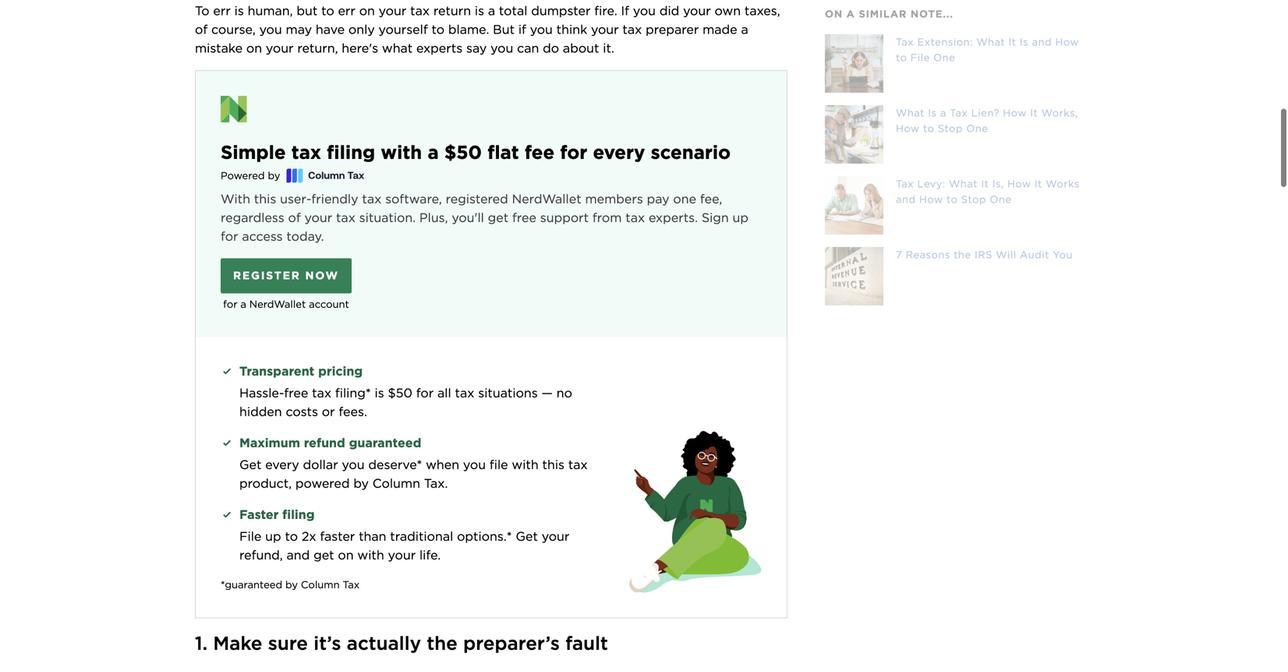 Task type: describe. For each thing, give the bounding box(es) containing it.
return
[[434, 3, 471, 18]]

tax levy: what it is, how it works and how to stop one
[[896, 178, 1080, 206]]

levy:
[[918, 178, 946, 190]]

1.
[[195, 633, 208, 655]]

scenario
[[651, 141, 731, 164]]

fees.
[[339, 404, 367, 420]]

for right fee
[[560, 141, 588, 164]]

here's
[[342, 40, 378, 56]]

no
[[557, 386, 573, 401]]

registered
[[446, 191, 508, 207]]

how up levy:
[[896, 122, 920, 135]]

fire.
[[595, 3, 618, 18]]

by inside 'get every dollar you deserve* when you file with this tax product, powered by column tax.'
[[354, 476, 369, 491]]

your down may
[[266, 40, 294, 56]]

actually
[[347, 633, 421, 655]]

experts
[[417, 40, 463, 56]]

regardless
[[221, 210, 285, 225]]

and inside file up to 2x faster than traditional options.* get your refund, and get on with your life.
[[287, 548, 310, 563]]

you right if
[[530, 22, 553, 37]]

note...
[[911, 8, 954, 20]]

guaranteed
[[349, 436, 422, 451]]

to inside tax levy: what it is, how it works and how to stop one
[[947, 193, 958, 206]]

to
[[195, 3, 210, 18]]

tax inside 'get every dollar you deserve* when you file with this tax product, powered by column tax.'
[[569, 457, 588, 473]]

powered
[[221, 170, 265, 182]]

is inside the tax extension: what it is and how to file one
[[1020, 36, 1029, 48]]

have
[[316, 22, 345, 37]]

a left total
[[488, 3, 495, 18]]

how right is,
[[1008, 178, 1032, 190]]

traditional
[[390, 529, 453, 544]]

but
[[297, 3, 318, 18]]

file
[[490, 457, 508, 473]]

file up to 2x faster than traditional options.* get your refund, and get on with your life.
[[239, 529, 570, 563]]

tax inside the tax extension: what it is and how to file one
[[896, 36, 914, 48]]

make
[[213, 633, 263, 655]]

made
[[703, 22, 738, 37]]

column inside 'get every dollar you deserve* when you file with this tax product, powered by column tax.'
[[373, 476, 420, 491]]

1 vertical spatial the
[[427, 633, 458, 655]]

up inside file up to 2x faster than traditional options.* get your refund, and get on with your life.
[[265, 529, 281, 544]]

is,
[[993, 178, 1004, 190]]

1 vertical spatial nerdwallet
[[249, 298, 306, 310]]

options.*
[[457, 529, 512, 544]]

a right made
[[741, 22, 749, 37]]

today.
[[287, 229, 324, 244]]

with inside file up to 2x faster than traditional options.* get your refund, and get on with your life.
[[358, 548, 384, 563]]

audit
[[1020, 249, 1050, 261]]

what for extension:
[[977, 36, 1006, 48]]

but
[[493, 22, 515, 37]]

is inside what is a tax lien? how it works, how to stop one
[[929, 107, 937, 119]]

file inside the tax extension: what it is and how to file one
[[911, 51, 931, 64]]

tax right all
[[455, 386, 475, 401]]

one inside tax levy: what it is, how it works and how to stop one
[[990, 193, 1012, 206]]

pay
[[647, 191, 670, 207]]

software,
[[385, 191, 442, 207]]

for a nerdwallet account
[[223, 298, 349, 310]]

for inside with this user-friendly tax software, registered nerdwallet members pay one fee, regardless of your tax situation. plus, you'll get free support from tax experts. sign up for access today.
[[221, 229, 238, 244]]

simple tax filing with a $50 flat fee for every scenario
[[221, 141, 731, 164]]

of inside to err is human, but to err on your tax return is a total dumpster fire. if you did your own taxes, of course, you may have only yourself to blame. but if you think your tax preparer made a mistake on your return, here's what experts say you can do about it.
[[195, 22, 208, 37]]

register
[[233, 269, 301, 282]]

for down register
[[223, 298, 238, 310]]

your up yourself
[[379, 3, 407, 18]]

product,
[[239, 476, 292, 491]]

plus,
[[420, 210, 448, 225]]

tax levy: what it is, how it works and how to stop one link
[[825, 176, 1094, 235]]

1 err from the left
[[213, 3, 231, 18]]

yourself
[[379, 22, 428, 37]]

tax up or
[[312, 386, 332, 401]]

life.
[[420, 548, 441, 563]]

sure
[[268, 633, 308, 655]]

7 reasons the irs will audit you
[[896, 249, 1073, 261]]

you'll
[[452, 210, 484, 225]]

up inside with this user-friendly tax software, registered nerdwallet members pay one fee, regardless of your tax situation. plus, you'll get free support from tax experts. sign up for access today.
[[733, 210, 749, 225]]

7
[[896, 249, 903, 261]]

flat
[[488, 141, 519, 164]]

to inside the tax extension: what it is and how to file one
[[896, 51, 908, 64]]

your right did
[[683, 3, 711, 18]]

on a similar note...
[[825, 8, 954, 20]]

*guaranteed
[[221, 579, 283, 591]]

pricing
[[318, 364, 363, 379]]

user-
[[280, 191, 312, 207]]

and inside the tax extension: what it is and how to file one
[[1033, 36, 1052, 48]]

0 horizontal spatial is
[[235, 3, 244, 18]]

when
[[426, 457, 460, 473]]

0 horizontal spatial on
[[246, 40, 262, 56]]

dollar
[[303, 457, 338, 473]]

simple
[[221, 141, 286, 164]]

0 vertical spatial filing
[[327, 141, 375, 164]]

get inside 'get every dollar you deserve* when you file with this tax product, powered by column tax.'
[[239, 457, 262, 473]]

7 reasons the irs will audit you link
[[825, 247, 1094, 306]]

say
[[466, 40, 487, 56]]

one inside the tax extension: what it is and how to file one
[[934, 51, 956, 64]]

it's
[[314, 633, 341, 655]]

tax inside tax levy: what it is, how it works and how to stop one
[[896, 178, 914, 190]]

what inside what is a tax lien? how it works, how to stop one
[[896, 107, 925, 119]]

mistake
[[195, 40, 243, 56]]

fee,
[[700, 191, 723, 207]]

or
[[322, 404, 335, 420]]

how right lien? at the right top
[[1003, 107, 1027, 119]]

will
[[996, 249, 1017, 261]]

stop inside tax levy: what it is, how it works and how to stop one
[[962, 193, 987, 206]]

—
[[542, 386, 553, 401]]

your inside with this user-friendly tax software, registered nerdwallet members pay one fee, regardless of your tax situation. plus, you'll get free support from tax experts. sign up for access today.
[[305, 210, 332, 225]]

2x
[[302, 529, 316, 544]]

it.
[[603, 40, 615, 56]]

you
[[1053, 249, 1073, 261]]

$50 for a
[[445, 141, 482, 164]]

maximum
[[239, 436, 300, 451]]

preparer's
[[463, 633, 560, 655]]

extension:
[[918, 36, 974, 48]]

than
[[359, 529, 387, 544]]

you down human,
[[259, 22, 282, 37]]

tax down 'if'
[[623, 22, 642, 37]]

0 vertical spatial with
[[381, 141, 422, 164]]

with this user-friendly tax software, registered nerdwallet members pay one fee, regardless of your tax situation. plus, you'll get free support from tax experts. sign up for access today.
[[221, 191, 749, 244]]

tax up columntax logo
[[292, 141, 321, 164]]

account
[[309, 298, 349, 310]]

irs
[[975, 249, 993, 261]]

it left works
[[1035, 178, 1043, 190]]

of inside with this user-friendly tax software, registered nerdwallet members pay one fee, regardless of your tax situation. plus, you'll get free support from tax experts. sign up for access today.
[[288, 210, 301, 225]]

your right options.*
[[542, 529, 570, 544]]

if
[[519, 22, 527, 37]]

2 err from the left
[[338, 3, 356, 18]]

refund
[[304, 436, 345, 451]]

1 vertical spatial filing
[[283, 507, 315, 523]]

one inside what is a tax lien? how it works, how to stop one
[[967, 122, 989, 135]]

get every dollar you deserve* when you file with this tax product, powered by column tax.
[[239, 457, 588, 491]]

$50 for is
[[388, 386, 413, 401]]

a inside what is a tax lien? how it works, how to stop one
[[941, 107, 947, 119]]

what is a tax lien? how it works, how to stop one
[[896, 107, 1079, 135]]

for inside hassle-free tax filing* is $50 for all tax situations — no hidden costs or fees.
[[416, 386, 434, 401]]



Task type: vqa. For each thing, say whether or not it's contained in the screenshot.
Edited
no



Task type: locate. For each thing, give the bounding box(es) containing it.
faster
[[239, 507, 279, 523]]

maximum refund guaranteed
[[239, 436, 422, 451]]

2 vertical spatial with
[[358, 548, 384, 563]]

0 vertical spatial every
[[593, 141, 646, 164]]

0 horizontal spatial free
[[284, 386, 308, 401]]

1 horizontal spatial every
[[593, 141, 646, 164]]

tax.
[[424, 476, 448, 491]]

every inside 'get every dollar you deserve* when you file with this tax product, powered by column tax.'
[[265, 457, 299, 473]]

checkmark image
[[221, 365, 233, 378], [221, 437, 233, 450]]

2 vertical spatial what
[[949, 178, 978, 190]]

with
[[381, 141, 422, 164], [512, 457, 539, 473], [358, 548, 384, 563]]

1 horizontal spatial this
[[543, 457, 565, 473]]

your down traditional
[[388, 548, 416, 563]]

0 vertical spatial $50
[[445, 141, 482, 164]]

2 horizontal spatial and
[[1033, 36, 1052, 48]]

and up 7 at top
[[896, 193, 916, 206]]

0 horizontal spatial and
[[287, 548, 310, 563]]

this inside with this user-friendly tax software, registered nerdwallet members pay one fee, regardless of your tax situation. plus, you'll get free support from tax experts. sign up for access today.
[[254, 191, 276, 207]]

is right filing*
[[375, 386, 384, 401]]

1 horizontal spatial is
[[375, 386, 384, 401]]

members
[[585, 191, 643, 207]]

from
[[593, 210, 622, 225]]

0 horizontal spatial get
[[239, 457, 262, 473]]

1 horizontal spatial file
[[911, 51, 931, 64]]

logo image
[[221, 96, 247, 122]]

access
[[242, 229, 283, 244]]

the left irs
[[954, 249, 972, 261]]

to inside file up to 2x faster than traditional options.* get your refund, and get on with your life.
[[285, 529, 298, 544]]

0 vertical spatial and
[[1033, 36, 1052, 48]]

get up product,
[[239, 457, 262, 473]]

costs
[[286, 404, 318, 420]]

tax left levy:
[[896, 178, 914, 190]]

own
[[715, 3, 741, 18]]

get inside file up to 2x faster than traditional options.* get your refund, and get on with your life.
[[516, 529, 538, 544]]

get down 'faster'
[[314, 548, 334, 563]]

to down on a similar note...
[[896, 51, 908, 64]]

$50
[[445, 141, 482, 164], [388, 386, 413, 401]]

0 vertical spatial the
[[954, 249, 972, 261]]

total
[[499, 3, 528, 18]]

and inside tax levy: what it is, how it works and how to stop one
[[896, 193, 916, 206]]

with down than on the left bottom of the page
[[358, 548, 384, 563]]

and
[[1033, 36, 1052, 48], [896, 193, 916, 206], [287, 548, 310, 563]]

1 horizontal spatial and
[[896, 193, 916, 206]]

on down course,
[[246, 40, 262, 56]]

fault
[[566, 633, 608, 655]]

checkmark image left the transparent
[[221, 365, 233, 378]]

hidden
[[239, 404, 282, 420]]

1 horizontal spatial $50
[[445, 141, 482, 164]]

free
[[513, 210, 537, 225], [284, 386, 308, 401]]

0 vertical spatial file
[[911, 51, 931, 64]]

all
[[438, 386, 451, 401]]

1 vertical spatial get
[[314, 548, 334, 563]]

1 horizontal spatial is
[[1020, 36, 1029, 48]]

for left all
[[416, 386, 434, 401]]

1 horizontal spatial on
[[338, 548, 354, 563]]

0 vertical spatial up
[[733, 210, 749, 225]]

0 vertical spatial what
[[977, 36, 1006, 48]]

a up the software,
[[428, 141, 439, 164]]

0 vertical spatial checkmark image
[[221, 365, 233, 378]]

2 horizontal spatial is
[[475, 3, 485, 18]]

it inside the tax extension: what it is and how to file one
[[1009, 36, 1017, 48]]

err up only
[[338, 3, 356, 18]]

err right "to"
[[213, 3, 231, 18]]

tax up yourself
[[410, 3, 430, 18]]

what for levy:
[[949, 178, 978, 190]]

0 horizontal spatial get
[[314, 548, 334, 563]]

preparer
[[646, 22, 699, 37]]

2 vertical spatial one
[[990, 193, 1012, 206]]

to up experts
[[432, 22, 445, 37]]

0 horizontal spatial $50
[[388, 386, 413, 401]]

and down the 2x
[[287, 548, 310, 563]]

0 vertical spatial one
[[934, 51, 956, 64]]

only
[[349, 22, 375, 37]]

is up blame.
[[475, 3, 485, 18]]

1 horizontal spatial filing
[[327, 141, 375, 164]]

sign
[[702, 210, 729, 225]]

on
[[825, 8, 843, 20]]

course,
[[211, 22, 256, 37]]

1 vertical spatial this
[[543, 457, 565, 473]]

situations
[[478, 386, 538, 401]]

free inside with this user-friendly tax software, registered nerdwallet members pay one fee, regardless of your tax situation. plus, you'll get free support from tax experts. sign up for access today.
[[513, 210, 537, 225]]

checkmark image for transparent pricing
[[221, 365, 233, 378]]

one
[[674, 191, 697, 207]]

1 vertical spatial one
[[967, 122, 989, 135]]

think
[[557, 22, 588, 37]]

with
[[221, 191, 250, 207]]

2 horizontal spatial one
[[990, 193, 1012, 206]]

may
[[286, 22, 312, 37]]

0 vertical spatial column
[[373, 476, 420, 491]]

stop up levy:
[[938, 122, 963, 135]]

filing up columntax logo
[[327, 141, 375, 164]]

1 vertical spatial and
[[896, 193, 916, 206]]

one down lien? at the right top
[[967, 122, 989, 135]]

for
[[560, 141, 588, 164], [221, 229, 238, 244], [223, 298, 238, 310], [416, 386, 434, 401]]

nerdwallet down register now button
[[249, 298, 306, 310]]

2 vertical spatial and
[[287, 548, 310, 563]]

one
[[934, 51, 956, 64], [967, 122, 989, 135], [990, 193, 1012, 206]]

the right actually
[[427, 633, 458, 655]]

on up only
[[359, 3, 375, 18]]

of
[[195, 22, 208, 37], [288, 210, 301, 225]]

tax down friendly
[[336, 210, 356, 225]]

2 checkmark image from the top
[[221, 437, 233, 450]]

2 horizontal spatial by
[[354, 476, 369, 491]]

it left is,
[[982, 178, 989, 190]]

file inside file up to 2x faster than traditional options.* get your refund, and get on with your life.
[[239, 529, 262, 544]]

1 horizontal spatial up
[[733, 210, 749, 225]]

what down tax extension: what it is and how to file one link
[[896, 107, 925, 119]]

of down user- at the left of the page
[[288, 210, 301, 225]]

your up today.
[[305, 210, 332, 225]]

1 horizontal spatial the
[[954, 249, 972, 261]]

your down fire.
[[591, 22, 619, 37]]

1 vertical spatial get
[[516, 529, 538, 544]]

of down "to"
[[195, 22, 208, 37]]

checkmark image
[[221, 509, 233, 521]]

0 horizontal spatial the
[[427, 633, 458, 655]]

deserve*
[[369, 457, 422, 473]]

tax extension: what it is and how to file one link
[[825, 34, 1094, 93]]

on inside file up to 2x faster than traditional options.* get your refund, and get on with your life.
[[338, 548, 354, 563]]

faster
[[320, 529, 355, 544]]

1 vertical spatial what
[[896, 107, 925, 119]]

1 horizontal spatial one
[[967, 122, 989, 135]]

a down register
[[241, 298, 246, 310]]

every up members
[[593, 141, 646, 164]]

0 vertical spatial on
[[359, 3, 375, 18]]

1 horizontal spatial of
[[288, 210, 301, 225]]

what inside the tax extension: what it is and how to file one
[[977, 36, 1006, 48]]

you right 'if'
[[633, 3, 656, 18]]

1 vertical spatial free
[[284, 386, 308, 401]]

tax down "no"
[[569, 457, 588, 473]]

tax down 'faster'
[[343, 579, 360, 591]]

to left the 2x
[[285, 529, 298, 544]]

0 vertical spatial is
[[1020, 36, 1029, 48]]

0 horizontal spatial every
[[265, 457, 299, 473]]

you down but
[[491, 40, 514, 56]]

on down 'faster'
[[338, 548, 354, 563]]

to up have
[[321, 3, 334, 18]]

2 vertical spatial on
[[338, 548, 354, 563]]

1 vertical spatial stop
[[962, 193, 987, 206]]

stop
[[938, 122, 963, 135], [962, 193, 987, 206]]

1 vertical spatial by
[[354, 476, 369, 491]]

now
[[305, 269, 339, 282]]

columntax logo image
[[287, 168, 365, 184]]

0 horizontal spatial by
[[268, 170, 280, 182]]

free inside hassle-free tax filing* is $50 for all tax situations — no hidden costs or fees.
[[284, 386, 308, 401]]

tax up situation.
[[362, 191, 382, 207]]

nerdwallet
[[512, 191, 582, 207], [249, 298, 306, 310]]

1 horizontal spatial free
[[513, 210, 537, 225]]

2 horizontal spatial on
[[359, 3, 375, 18]]

0 vertical spatial stop
[[938, 122, 963, 135]]

*guaranteed by column tax
[[221, 579, 360, 591]]

0 vertical spatial get
[[239, 457, 262, 473]]

this up regardless
[[254, 191, 276, 207]]

1 horizontal spatial err
[[338, 3, 356, 18]]

1 horizontal spatial get
[[516, 529, 538, 544]]

did
[[660, 3, 680, 18]]

1 horizontal spatial column
[[373, 476, 420, 491]]

what is a tax lien? how it works, how to stop one link
[[825, 105, 1094, 164]]

can
[[517, 40, 539, 56]]

tax inside what is a tax lien? how it works, how to stop one
[[950, 107, 968, 119]]

0 vertical spatial free
[[513, 210, 537, 225]]

0 horizontal spatial nerdwallet
[[249, 298, 306, 310]]

to up reasons
[[947, 193, 958, 206]]

one down is,
[[990, 193, 1012, 206]]

works
[[1046, 178, 1080, 190]]

0 horizontal spatial err
[[213, 3, 231, 18]]

file up refund,
[[239, 529, 262, 544]]

what inside tax levy: what it is, how it works and how to stop one
[[949, 178, 978, 190]]

1 vertical spatial up
[[265, 529, 281, 544]]

with inside 'get every dollar you deserve* when you file with this tax product, powered by column tax.'
[[512, 457, 539, 473]]

human,
[[248, 3, 293, 18]]

column down the 2x
[[301, 579, 340, 591]]

0 horizontal spatial is
[[929, 107, 937, 119]]

faster filing
[[239, 507, 315, 523]]

by right *guaranteed
[[286, 579, 298, 591]]

one down 'extension:'
[[934, 51, 956, 64]]

every up product,
[[265, 457, 299, 473]]

get right options.*
[[516, 529, 538, 544]]

do
[[543, 40, 559, 56]]

1 vertical spatial every
[[265, 457, 299, 473]]

0 horizontal spatial file
[[239, 529, 262, 544]]

how up works,
[[1056, 36, 1080, 48]]

by down the simple
[[268, 170, 280, 182]]

and up works,
[[1033, 36, 1052, 48]]

to inside what is a tax lien? how it works, how to stop one
[[924, 122, 935, 135]]

by for powered by
[[268, 170, 280, 182]]

stop up irs
[[962, 193, 987, 206]]

register now
[[233, 269, 339, 282]]

reasons
[[906, 249, 951, 261]]

your
[[379, 3, 407, 18], [683, 3, 711, 18], [591, 22, 619, 37], [266, 40, 294, 56], [305, 210, 332, 225], [542, 529, 570, 544], [388, 548, 416, 563]]

every
[[593, 141, 646, 164], [265, 457, 299, 473]]

1 vertical spatial is
[[929, 107, 937, 119]]

dumpster
[[531, 3, 591, 18]]

checkmark image left maximum
[[221, 437, 233, 450]]

tax right from
[[626, 210, 645, 225]]

you down maximum refund guaranteed
[[342, 457, 365, 473]]

file down 'extension:'
[[911, 51, 931, 64]]

what right levy:
[[949, 178, 978, 190]]

get
[[488, 210, 509, 225], [314, 548, 334, 563]]

get inside with this user-friendly tax software, registered nerdwallet members pay one fee, regardless of your tax situation. plus, you'll get free support from tax experts. sign up for access today.
[[488, 210, 509, 225]]

by
[[268, 170, 280, 182], [354, 476, 369, 491], [286, 579, 298, 591]]

by for *guaranteed by column tax
[[286, 579, 298, 591]]

1 vertical spatial $50
[[388, 386, 413, 401]]

situation.
[[359, 210, 416, 225]]

get down registered
[[488, 210, 509, 225]]

you
[[633, 3, 656, 18], [259, 22, 282, 37], [530, 22, 553, 37], [491, 40, 514, 56], [342, 457, 365, 473], [463, 457, 486, 473]]

0 horizontal spatial filing
[[283, 507, 315, 523]]

1 vertical spatial file
[[239, 529, 262, 544]]

what right 'extension:'
[[977, 36, 1006, 48]]

1 horizontal spatial nerdwallet
[[512, 191, 582, 207]]

by right powered
[[354, 476, 369, 491]]

$50 inside hassle-free tax filing* is $50 for all tax situations — no hidden costs or fees.
[[388, 386, 413, 401]]

you left file
[[463, 457, 486, 473]]

filing up the 2x
[[283, 507, 315, 523]]

free left support
[[513, 210, 537, 225]]

refund,
[[239, 548, 283, 563]]

0 horizontal spatial column
[[301, 579, 340, 591]]

0 vertical spatial by
[[268, 170, 280, 182]]

to err is human, but to err on your tax return is a total dumpster fire. if you did your own taxes, of course, you may have only yourself to blame. but if you think your tax preparer made a mistake on your return, here's what experts say you can do about it.
[[195, 3, 784, 56]]

it inside what is a tax lien? how it works, how to stop one
[[1031, 107, 1039, 119]]

transparent
[[239, 364, 315, 379]]

lien?
[[972, 107, 1000, 119]]

tax
[[896, 36, 914, 48], [950, 107, 968, 119], [896, 178, 914, 190], [343, 579, 360, 591]]

this right file
[[543, 457, 565, 473]]

1 vertical spatial column
[[301, 579, 340, 591]]

register now button
[[221, 259, 352, 294]]

with right file
[[512, 457, 539, 473]]

up down faster filing
[[265, 529, 281, 544]]

is inside hassle-free tax filing* is $50 for all tax situations — no hidden costs or fees.
[[375, 386, 384, 401]]

with up the software,
[[381, 141, 422, 164]]

get inside file up to 2x faster than traditional options.* get your refund, and get on with your life.
[[314, 548, 334, 563]]

0 horizontal spatial one
[[934, 51, 956, 64]]

is
[[235, 3, 244, 18], [475, 3, 485, 18], [375, 386, 384, 401]]

experts.
[[649, 210, 698, 225]]

how down levy:
[[920, 193, 944, 206]]

0 vertical spatial this
[[254, 191, 276, 207]]

0 vertical spatial get
[[488, 210, 509, 225]]

this inside 'get every dollar you deserve* when you file with this tax product, powered by column tax.'
[[543, 457, 565, 473]]

1 horizontal spatial get
[[488, 210, 509, 225]]

0 vertical spatial of
[[195, 22, 208, 37]]

it left works,
[[1031, 107, 1039, 119]]

0 horizontal spatial of
[[195, 22, 208, 37]]

$50 left all
[[388, 386, 413, 401]]

a right on
[[847, 8, 856, 20]]

column down "deserve*"
[[373, 476, 420, 491]]

for down regardless
[[221, 229, 238, 244]]

illustration image
[[628, 431, 762, 593]]

1 checkmark image from the top
[[221, 365, 233, 378]]

0 horizontal spatial this
[[254, 191, 276, 207]]

1 vertical spatial on
[[246, 40, 262, 56]]

2 vertical spatial by
[[286, 579, 298, 591]]

checkmark image for maximum refund guaranteed
[[221, 437, 233, 450]]

how inside the tax extension: what it is and how to file one
[[1056, 36, 1080, 48]]

up right sign
[[733, 210, 749, 225]]

0 horizontal spatial up
[[265, 529, 281, 544]]

1 vertical spatial checkmark image
[[221, 437, 233, 450]]

tax left lien? at the right top
[[950, 107, 968, 119]]

blame.
[[448, 22, 489, 37]]

nerdwallet inside with this user-friendly tax software, registered nerdwallet members pay one fee, regardless of your tax situation. plus, you'll get free support from tax experts. sign up for access today.
[[512, 191, 582, 207]]

is up course,
[[235, 3, 244, 18]]

1 vertical spatial with
[[512, 457, 539, 473]]

1 horizontal spatial by
[[286, 579, 298, 591]]

stop inside what is a tax lien? how it works, how to stop one
[[938, 122, 963, 135]]

nerdwallet up support
[[512, 191, 582, 207]]

tax extension: what it is and how to file one
[[896, 36, 1080, 64]]

$50 left flat
[[445, 141, 482, 164]]

how
[[1056, 36, 1080, 48], [1003, 107, 1027, 119], [896, 122, 920, 135], [1008, 178, 1032, 190], [920, 193, 944, 206]]

column
[[373, 476, 420, 491], [301, 579, 340, 591]]

tax down on a similar note...
[[896, 36, 914, 48]]

to up levy:
[[924, 122, 935, 135]]

the
[[954, 249, 972, 261], [427, 633, 458, 655]]

it right 'extension:'
[[1009, 36, 1017, 48]]

0 vertical spatial nerdwallet
[[512, 191, 582, 207]]

hassle-
[[239, 386, 284, 401]]

1 vertical spatial of
[[288, 210, 301, 225]]

if
[[621, 3, 630, 18]]



